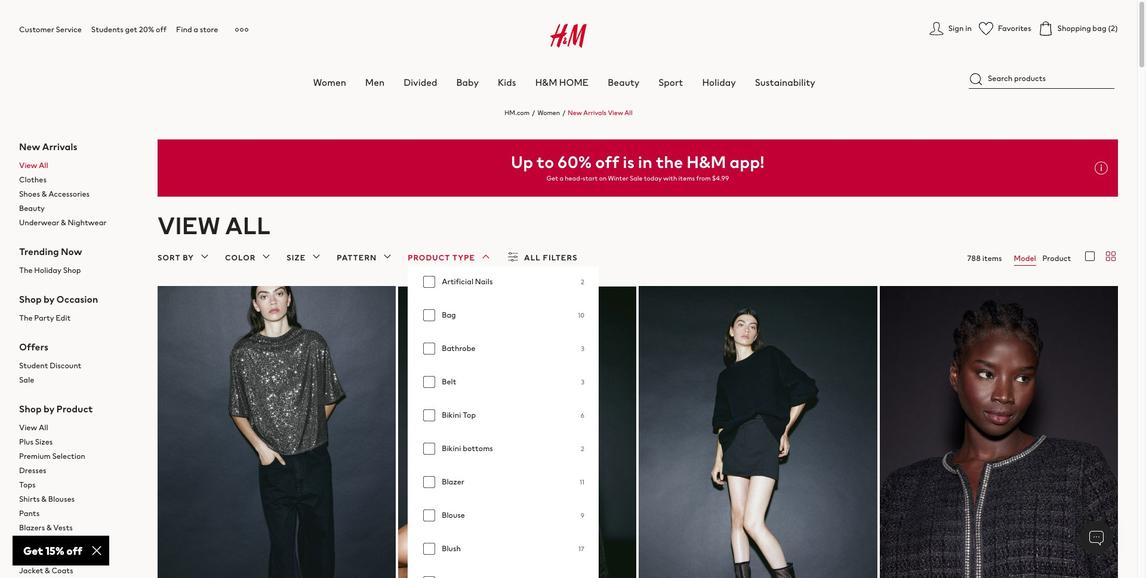 Task type: describe. For each thing, give the bounding box(es) containing it.
men link
[[365, 75, 384, 90]]

holiday inside 'header.primary.navigation' element
[[702, 75, 736, 90]]

plus sizes link
[[19, 436, 138, 450]]

favorites link
[[979, 21, 1031, 36]]

product for product
[[1042, 253, 1071, 264]]

sale inside up to 60% off is in the h&m app! get a head-start on winter sale today with items from $4.99
[[630, 174, 643, 183]]

is
[[623, 150, 635, 174]]

students
[[91, 24, 124, 35]]

0 vertical spatial a
[[194, 24, 198, 35]]

h&m inside 'header.primary.navigation' element
[[535, 75, 557, 90]]

coats
[[52, 566, 73, 577]]

cardigans
[[19, 552, 56, 563]]

blouse
[[442, 510, 465, 522]]

clothes
[[19, 174, 47, 186]]

dresses link
[[19, 464, 138, 479]]

filters
[[543, 252, 578, 264]]

new inside new arrivals view all clothes shoes & accessories beauty underwear & nightwear
[[19, 140, 40, 154]]

the holiday shop link
[[19, 264, 138, 278]]

party
[[34, 313, 54, 324]]

blazers & vests link
[[19, 522, 138, 536]]

2 / from the left
[[562, 108, 565, 118]]

tops link
[[19, 479, 138, 493]]

kids
[[498, 75, 516, 90]]

baby link
[[456, 75, 479, 90]]

hm.com
[[505, 108, 530, 118]]

knot-detail jersey dressmodel image
[[398, 286, 637, 579]]

a inside up to 60% off is in the h&m app! get a head-start on winter sale today with items from $4.99
[[560, 174, 563, 183]]

now
[[61, 245, 82, 259]]

view inside shop by product view all plus sizes premium selection dresses tops shirts & blouses pants blazers & vests jeans cardigans & sweaters jacket & coats
[[19, 423, 37, 434]]

sort
[[158, 252, 181, 264]]

size button
[[287, 250, 324, 267]]

bag
[[442, 310, 456, 321]]

bikini top
[[442, 410, 476, 421]]

shop inside trending now the holiday shop
[[63, 265, 81, 276]]

$4.99
[[712, 174, 729, 183]]

beauty inside new arrivals view all clothes shoes & accessories beauty underwear & nightwear
[[19, 203, 45, 214]]

in inside up to 60% off is in the h&m app! get a head-start on winter sale today with items from $4.99
[[638, 150, 652, 174]]

color button
[[225, 250, 274, 267]]

today
[[644, 174, 662, 183]]

customer
[[19, 24, 54, 35]]

arrivals inside new arrivals view all clothes shoes & accessories beauty underwear & nightwear
[[42, 140, 77, 154]]

sign in
[[948, 23, 972, 34]]

find a store link
[[176, 24, 218, 35]]

service
[[56, 24, 82, 35]]

items inside up to 60% off is in the h&m app! get a head-start on winter sale today with items from $4.99
[[678, 174, 695, 183]]

premium
[[19, 451, 51, 463]]

find a store
[[176, 24, 218, 35]]

belt
[[442, 377, 456, 388]]

with
[[663, 174, 677, 183]]

jeans
[[19, 537, 40, 549]]

students get 20% off
[[91, 24, 167, 35]]

get
[[546, 174, 558, 183]]

20%
[[139, 24, 154, 35]]

women inside 'header.primary.navigation' element
[[313, 75, 346, 90]]

head-
[[565, 174, 583, 183]]

0 vertical spatial view
[[608, 108, 623, 118]]

(2)
[[1108, 23, 1118, 34]]

header.primary.navigation element
[[19, 10, 1146, 90]]

divided
[[404, 75, 437, 90]]

new arrivals view all link
[[568, 108, 632, 118]]

bikini for bikini bottoms
[[442, 443, 461, 455]]

blush
[[442, 544, 461, 555]]

all inside dropdown button
[[524, 252, 541, 264]]

sort by button
[[158, 250, 212, 267]]

occasion
[[56, 292, 98, 307]]

tops
[[19, 480, 36, 491]]

rhinestone-trimmed jacketmodel image
[[880, 286, 1118, 579]]

baby
[[456, 75, 479, 90]]

sport link
[[658, 75, 683, 90]]

women inside view all main content
[[537, 108, 560, 118]]

2 for bikini bottoms
[[581, 445, 584, 454]]

size
[[287, 252, 306, 264]]

view all
[[158, 208, 271, 243]]

student
[[19, 361, 48, 372]]

shop for product
[[19, 402, 42, 417]]

pattern button
[[337, 250, 395, 267]]

customer service link
[[19, 24, 82, 35]]

h&m home link
[[535, 75, 589, 90]]

artificial
[[442, 276, 473, 288]]

3 for bathrobe
[[581, 344, 584, 354]]

1 horizontal spatial beauty link
[[608, 75, 639, 90]]

bathrobe
[[442, 343, 475, 355]]

pattern
[[337, 252, 377, 264]]

& right shoes
[[42, 189, 47, 200]]

plus
[[19, 437, 33, 448]]

jacket
[[19, 566, 43, 577]]

all up is
[[625, 108, 632, 118]]

all filters
[[524, 252, 578, 264]]

sign
[[948, 23, 964, 34]]

premium selection link
[[19, 450, 138, 464]]

clothes link
[[19, 173, 138, 187]]

product for product type
[[408, 252, 450, 264]]

the party edit link
[[19, 312, 138, 326]]

& left "vests" in the bottom left of the page
[[47, 523, 52, 534]]

sweaters
[[64, 552, 98, 563]]

bottoms
[[463, 443, 493, 455]]

sport
[[658, 75, 683, 90]]

17
[[578, 545, 584, 554]]

& left nightwear
[[61, 217, 66, 229]]

2 for artificial nails
[[581, 278, 584, 287]]

all inside new arrivals view all clothes shoes & accessories beauty underwear & nightwear
[[39, 160, 48, 171]]

sale link
[[19, 374, 138, 388]]

the inside trending now the holiday shop
[[19, 265, 33, 276]]

trending
[[19, 245, 59, 259]]

discount
[[50, 361, 81, 372]]

start
[[583, 174, 598, 183]]



Task type: vqa. For each thing, say whether or not it's contained in the screenshot.
Product type
yes



Task type: locate. For each thing, give the bounding box(es) containing it.
1 horizontal spatial product
[[408, 252, 450, 264]]

1 the from the top
[[19, 265, 33, 276]]

1 vertical spatial 2
[[581, 445, 584, 454]]

9
[[581, 511, 584, 521]]

shoes & accessories link
[[19, 187, 138, 202]]

view up the plus
[[19, 423, 37, 434]]

sale
[[630, 174, 643, 183], [19, 375, 34, 386]]

0 horizontal spatial beauty link
[[19, 202, 138, 216]]

2 view all link from the top
[[19, 421, 138, 436]]

holiday down trending at the top of the page
[[34, 265, 61, 276]]

the inside shop by occasion the party edit
[[19, 313, 33, 324]]

h&m inside up to 60% off is in the h&m app! get a head-start on winter sale today with items from $4.99
[[686, 150, 726, 174]]

off right 20%
[[156, 24, 167, 35]]

in right the sign
[[965, 23, 972, 34]]

0 vertical spatial by
[[183, 252, 194, 264]]

1 horizontal spatial holiday
[[702, 75, 736, 90]]

&
[[42, 189, 47, 200], [61, 217, 66, 229], [41, 494, 47, 506], [47, 523, 52, 534], [57, 552, 63, 563], [45, 566, 50, 577]]

1 vertical spatial beauty link
[[19, 202, 138, 216]]

788
[[967, 253, 981, 264]]

2 bikini from the top
[[442, 443, 461, 455]]

type
[[452, 252, 475, 264]]

by for product
[[44, 402, 55, 417]]

pants
[[19, 509, 40, 520]]

1 vertical spatial new
[[19, 140, 40, 154]]

by up sizes
[[44, 402, 55, 417]]

1 2 from the top
[[581, 278, 584, 287]]

product right model
[[1042, 253, 1071, 264]]

2 vertical spatial view
[[19, 423, 37, 434]]

home
[[559, 75, 589, 90]]

the
[[656, 150, 683, 174]]

cardigans & sweaters link
[[19, 550, 138, 565]]

1 view all link from the top
[[19, 159, 138, 173]]

selection
[[52, 451, 85, 463]]

0 horizontal spatial new
[[19, 140, 40, 154]]

product type
[[408, 252, 475, 264]]

1 vertical spatial the
[[19, 313, 33, 324]]

sale left today
[[630, 174, 643, 183]]

shop down now
[[63, 265, 81, 276]]

by inside shop by product view all plus sizes premium selection dresses tops shirts & blouses pants blazers & vests jeans cardigans & sweaters jacket & coats
[[44, 402, 55, 417]]

trending now the holiday shop
[[19, 245, 82, 276]]

1 vertical spatial bikini
[[442, 443, 461, 455]]

all up clothes
[[39, 160, 48, 171]]

product down the sale link
[[56, 402, 93, 417]]

1 vertical spatial off
[[595, 150, 619, 174]]

product left type
[[408, 252, 450, 264]]

bikini for bikini top
[[442, 410, 461, 421]]

2 3 from the top
[[581, 378, 584, 387]]

off for 20%
[[156, 24, 167, 35]]

in right is
[[638, 150, 652, 174]]

0 vertical spatial beauty
[[608, 75, 639, 90]]

product inside dropdown button
[[408, 252, 450, 264]]

offers student discount sale
[[19, 340, 81, 386]]

1 vertical spatial shop
[[19, 292, 42, 307]]

sustainability
[[755, 75, 815, 90]]

view inside new arrivals view all clothes shoes & accessories beauty underwear & nightwear
[[19, 160, 37, 171]]

arrivals down home
[[583, 108, 607, 118]]

0 horizontal spatial holiday
[[34, 265, 61, 276]]

0 horizontal spatial items
[[678, 174, 695, 183]]

& right the shirts on the bottom
[[41, 494, 47, 506]]

2 2 from the top
[[581, 445, 584, 454]]

h&m
[[535, 75, 557, 90], [686, 150, 726, 174]]

off inside up to 60% off is in the h&m app! get a head-start on winter sale today with items from $4.99
[[595, 150, 619, 174]]

all inside shop by product view all plus sizes premium selection dresses tops shirts & blouses pants blazers & vests jeans cardigans & sweaters jacket & coats
[[39, 423, 48, 434]]

1 horizontal spatial sale
[[630, 174, 643, 183]]

new down home
[[568, 108, 582, 118]]

1 horizontal spatial a
[[560, 174, 563, 183]]

1 horizontal spatial in
[[965, 23, 972, 34]]

in
[[965, 23, 972, 34], [638, 150, 652, 174]]

0 horizontal spatial h&m
[[535, 75, 557, 90]]

h&m left home
[[535, 75, 557, 90]]

app!
[[730, 150, 765, 174]]

shop up the plus
[[19, 402, 42, 417]]

off for 60%
[[595, 150, 619, 174]]

0 horizontal spatial women
[[313, 75, 346, 90]]

0 horizontal spatial a
[[194, 24, 198, 35]]

nails
[[475, 276, 493, 288]]

0 horizontal spatial product
[[56, 402, 93, 417]]

sale down the student
[[19, 375, 34, 386]]

view all main content
[[0, 98, 1137, 579]]

/ down h&m home
[[562, 108, 565, 118]]

0 horizontal spatial women link
[[313, 75, 346, 90]]

color
[[225, 252, 256, 264]]

3 down 10
[[581, 344, 584, 354]]

underwear
[[19, 217, 59, 229]]

1 vertical spatial beauty
[[19, 203, 45, 214]]

& left coats
[[45, 566, 50, 577]]

2 up 10
[[581, 278, 584, 287]]

beauty link
[[608, 75, 639, 90], [19, 202, 138, 216]]

1 3 from the top
[[581, 344, 584, 354]]

by inside shop by occasion the party edit
[[44, 292, 55, 307]]

items
[[678, 174, 695, 183], [982, 253, 1002, 264]]

dresses
[[19, 466, 46, 477]]

1 vertical spatial holiday
[[34, 265, 61, 276]]

& up coats
[[57, 552, 63, 563]]

on
[[599, 174, 607, 183]]

shop by product view all plus sizes premium selection dresses tops shirts & blouses pants blazers & vests jeans cardigans & sweaters jacket & coats
[[19, 402, 98, 577]]

1 vertical spatial view all link
[[19, 421, 138, 436]]

shop by occasion the party edit
[[19, 292, 98, 324]]

sequined topmodel image
[[158, 286, 396, 579]]

holiday right sport link
[[702, 75, 736, 90]]

by inside dropdown button
[[183, 252, 194, 264]]

1 horizontal spatial new
[[568, 108, 582, 118]]

a right find
[[194, 24, 198, 35]]

0 vertical spatial items
[[678, 174, 695, 183]]

0 vertical spatial off
[[156, 24, 167, 35]]

beauty down shoes
[[19, 203, 45, 214]]

a right "get"
[[560, 174, 563, 183]]

1 horizontal spatial h&m
[[686, 150, 726, 174]]

2 horizontal spatial product
[[1042, 253, 1071, 264]]

bikini left bottoms
[[442, 443, 461, 455]]

788 items
[[967, 253, 1002, 264]]

1 vertical spatial a
[[560, 174, 563, 183]]

0 vertical spatial the
[[19, 265, 33, 276]]

sustainability link
[[755, 75, 815, 90]]

items right the 788
[[982, 253, 1002, 264]]

off inside 'header.primary.navigation' element
[[156, 24, 167, 35]]

1 vertical spatial items
[[982, 253, 1002, 264]]

2 down 6
[[581, 445, 584, 454]]

shop inside shop by occasion the party edit
[[19, 292, 42, 307]]

0 horizontal spatial /
[[532, 108, 535, 118]]

sign in button
[[929, 21, 972, 36]]

holiday link
[[702, 75, 736, 90]]

women link left men link
[[313, 75, 346, 90]]

shopping bag (2) link
[[1038, 21, 1118, 36]]

beauty link up new arrivals view all link
[[608, 75, 639, 90]]

0 vertical spatial new
[[568, 108, 582, 118]]

blazer
[[442, 477, 464, 488]]

view up is
[[608, 108, 623, 118]]

view all link up premium selection link
[[19, 421, 138, 436]]

10
[[578, 311, 584, 320]]

0 vertical spatial in
[[965, 23, 972, 34]]

sort by
[[158, 252, 194, 264]]

beauty up new arrivals view all link
[[608, 75, 639, 90]]

to
[[537, 150, 554, 174]]

in inside button
[[965, 23, 972, 34]]

artificial nails
[[442, 276, 493, 288]]

0 horizontal spatial off
[[156, 24, 167, 35]]

beauty inside 'header.primary.navigation' element
[[608, 75, 639, 90]]

1 horizontal spatial arrivals
[[583, 108, 607, 118]]

0 vertical spatial shop
[[63, 265, 81, 276]]

0 vertical spatial 3
[[581, 344, 584, 354]]

1 vertical spatial 3
[[581, 378, 584, 387]]

0 vertical spatial arrivals
[[583, 108, 607, 118]]

/
[[532, 108, 535, 118], [562, 108, 565, 118]]

all
[[625, 108, 632, 118], [39, 160, 48, 171], [524, 252, 541, 264], [39, 423, 48, 434]]

1 vertical spatial h&m
[[686, 150, 726, 174]]

2 vertical spatial shop
[[19, 402, 42, 417]]

shop for occasion
[[19, 292, 42, 307]]

2 the from the top
[[19, 313, 33, 324]]

items right with
[[678, 174, 695, 183]]

underwear & nightwear link
[[19, 216, 138, 230]]

3 for belt
[[581, 378, 584, 387]]

1 vertical spatial women
[[537, 108, 560, 118]]

1 horizontal spatial /
[[562, 108, 565, 118]]

shopping bag (2)
[[1057, 23, 1118, 34]]

women left men link
[[313, 75, 346, 90]]

women link right hm.com link on the top left of page
[[537, 108, 560, 118]]

1 horizontal spatial women
[[537, 108, 560, 118]]

by up party
[[44, 292, 55, 307]]

favorites
[[998, 23, 1031, 34]]

sale inside offers student discount sale
[[19, 375, 34, 386]]

by for occasion
[[44, 292, 55, 307]]

0 vertical spatial beauty link
[[608, 75, 639, 90]]

customer service
[[19, 24, 82, 35]]

top
[[463, 410, 476, 421]]

view all link up shoes & accessories link
[[19, 159, 138, 173]]

by right sort
[[183, 252, 194, 264]]

0 horizontal spatial in
[[638, 150, 652, 174]]

the left party
[[19, 313, 33, 324]]

3
[[581, 344, 584, 354], [581, 378, 584, 387]]

0 vertical spatial women
[[313, 75, 346, 90]]

0 vertical spatial women link
[[313, 75, 346, 90]]

0 vertical spatial view all link
[[19, 159, 138, 173]]

product type button
[[408, 250, 493, 267]]

blazers
[[19, 523, 45, 534]]

3 up 6
[[581, 378, 584, 387]]

hm.com link
[[505, 108, 530, 118]]

h&m right the the
[[686, 150, 726, 174]]

nightwear
[[68, 217, 106, 229]]

1 vertical spatial view
[[19, 160, 37, 171]]

0 vertical spatial holiday
[[702, 75, 736, 90]]

a
[[194, 24, 198, 35], [560, 174, 563, 183]]

0 vertical spatial h&m
[[535, 75, 557, 90]]

1 vertical spatial in
[[638, 150, 652, 174]]

bikini left top
[[442, 410, 461, 421]]

0 vertical spatial 2
[[581, 278, 584, 287]]

0 horizontal spatial sale
[[19, 375, 34, 386]]

new up clothes
[[19, 140, 40, 154]]

women link
[[313, 75, 346, 90], [537, 108, 560, 118]]

kids link
[[498, 75, 516, 90]]

divided link
[[404, 75, 437, 90]]

1 horizontal spatial items
[[982, 253, 1002, 264]]

0 horizontal spatial arrivals
[[42, 140, 77, 154]]

holiday
[[702, 75, 736, 90], [34, 265, 61, 276]]

mesh sock bootsmodel image
[[639, 286, 877, 579]]

1 horizontal spatial beauty
[[608, 75, 639, 90]]

view
[[158, 208, 220, 243]]

0 horizontal spatial beauty
[[19, 203, 45, 214]]

1 vertical spatial women link
[[537, 108, 560, 118]]

60%
[[558, 150, 592, 174]]

0 vertical spatial bikini
[[442, 410, 461, 421]]

winter
[[608, 174, 628, 183]]

beauty link up nightwear
[[19, 202, 138, 216]]

arrivals up clothes link
[[42, 140, 77, 154]]

/ right hm.com link on the top left of page
[[532, 108, 535, 118]]

product inside shop by product view all plus sizes premium selection dresses tops shirts & blouses pants blazers & vests jeans cardigans & sweaters jacket & coats
[[56, 402, 93, 417]]

1 horizontal spatial women link
[[537, 108, 560, 118]]

h&m image
[[550, 24, 587, 48]]

bag
[[1093, 23, 1106, 34]]

1 vertical spatial sale
[[19, 375, 34, 386]]

shop up party
[[19, 292, 42, 307]]

Search products search field
[[969, 69, 1114, 89]]

all up sizes
[[39, 423, 48, 434]]

all left 'filters' at the top
[[524, 252, 541, 264]]

all filters button
[[506, 250, 578, 267]]

1 vertical spatial arrivals
[[42, 140, 77, 154]]

new arrivals view all clothes shoes & accessories beauty underwear & nightwear
[[19, 140, 106, 229]]

sizes
[[35, 437, 53, 448]]

1 horizontal spatial off
[[595, 150, 619, 174]]

view up clothes
[[19, 160, 37, 171]]

the down trending at the top of the page
[[19, 265, 33, 276]]

2
[[581, 278, 584, 287], [581, 445, 584, 454]]

students get 20% off link
[[91, 24, 167, 35]]

shoes
[[19, 189, 40, 200]]

0 vertical spatial sale
[[630, 174, 643, 183]]

1 / from the left
[[532, 108, 535, 118]]

shopping
[[1057, 23, 1091, 34]]

holiday inside trending now the holiday shop
[[34, 265, 61, 276]]

shop inside shop by product view all plus sizes premium selection dresses tops shirts & blouses pants blazers & vests jeans cardigans & sweaters jacket & coats
[[19, 402, 42, 417]]

off left is
[[595, 150, 619, 174]]

shirts
[[19, 494, 40, 506]]

women right hm.com link on the top left of page
[[537, 108, 560, 118]]

up to 60% off is in the h&m app! get a head-start on winter sale today with items from $4.99
[[511, 150, 765, 183]]

men
[[365, 75, 384, 90]]

1 bikini from the top
[[442, 410, 461, 421]]

vests
[[53, 523, 73, 534]]

1 vertical spatial by
[[44, 292, 55, 307]]

2 vertical spatial by
[[44, 402, 55, 417]]



